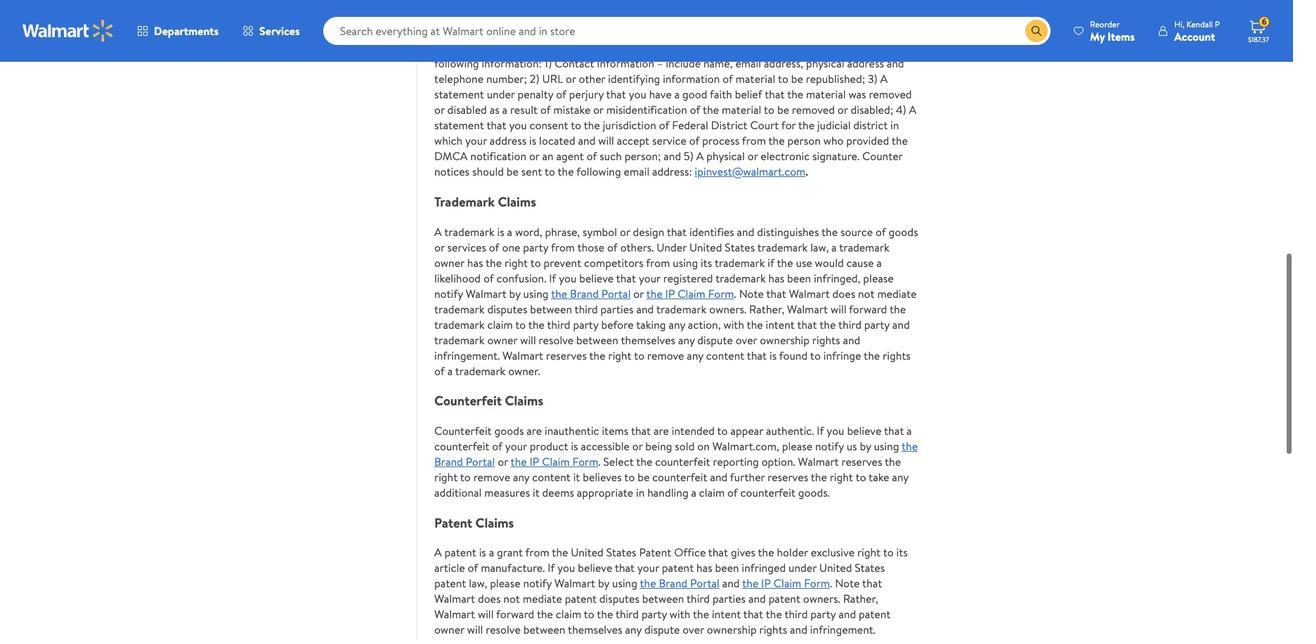 Task type: locate. For each thing, give the bounding box(es) containing it.
counterfeit claims
[[434, 392, 543, 410]]

been left infringed
[[715, 560, 739, 576]]

. inside . note that walmart does not mediate patent disputes between third parties and patent owners. rather, walmart will forward the claim to the third party with the intent that the third party and patent owner will resolve between themselves any dispute over ownership rights and infringement. walmart reserves the right to remove any content that is found to infringe the rights of a pa
[[830, 576, 832, 591]]

the ip claim form link for trademark
[[646, 286, 734, 301]]

not for resolve
[[503, 591, 520, 607]]

disputes inside . note that walmart does not mediate patent disputes between third parties and patent owners. rather, walmart will forward the claim to the third party with the intent that the third party and patent owner will resolve between themselves any dispute over ownership rights and infringement. walmart reserves the right to remove any content that is found to infringe the rights of a pa
[[599, 591, 639, 607]]

it left the deems
[[533, 485, 540, 500]]

content inside . note that walmart does not mediate patent disputes between third parties and patent owners. rather, walmart will forward the claim to the third party with the intent that the third party and patent owner will resolve between themselves any dispute over ownership rights and infringement. walmart reserves the right to remove any content that is found to infringe the rights of a pa
[[638, 638, 676, 640]]

brand for the brand portal and the ip claim form
[[659, 576, 687, 591]]

brand up the additional
[[434, 454, 463, 469]]

united inside a trademark is a word, phrase, symbol or design that identifies and distinguishes the source of goods or services of one party from those of others. under united states trademark law, a trademark owner has the right to prevent competitors from using its trademark if the use would cause a likelihood of confusion. if you believe that your registered trademark has been infringed, please notify walmart by using
[[689, 239, 722, 255]]

note inside . note that walmart does not mediate patent disputes between third parties and patent owners. rather, walmart will forward the claim to the third party with the intent that the third party and patent owner will resolve between themselves any dispute over ownership rights and infringement. walmart reserves the right to remove any content that is found to infringe the rights of a pa
[[835, 576, 860, 591]]

you left the 'us' in the bottom right of the page
[[827, 423, 844, 439]]

1 vertical spatial law,
[[469, 576, 487, 591]]

or
[[566, 71, 576, 87], [434, 102, 445, 117], [593, 102, 604, 117], [838, 102, 848, 117], [529, 148, 539, 164], [748, 148, 758, 164], [620, 224, 630, 239], [434, 239, 445, 255], [633, 286, 644, 301], [632, 439, 643, 454], [498, 454, 508, 469]]

rather, inside . note that walmart does not mediate trademark disputes between third parties and trademark owners. rather, walmart will forward the trademark claim to the third party before taking any action, with the intent that the third party and trademark owner will resolve between themselves any dispute over ownership rights and infringement. walmart reserves the right to remove any content that is found to infringe the rights of a trademark owner.
[[749, 301, 784, 317]]

the ip claim form link down the holder
[[742, 576, 830, 591]]

claim up action,
[[678, 286, 705, 301]]

with
[[723, 317, 744, 332], [670, 607, 690, 622]]

note for the brand portal and the ip claim form
[[835, 576, 860, 591]]

with right action,
[[723, 317, 744, 332]]

claim down the holder
[[774, 576, 801, 591]]

please right the infringed,
[[863, 270, 894, 286]]

1 horizontal spatial found
[[779, 348, 808, 363]]

under right infringed
[[788, 560, 817, 576]]

1 vertical spatial forward
[[496, 607, 534, 622]]

over right action,
[[736, 332, 757, 348]]

mediate for between
[[523, 591, 562, 607]]

the brand portal link for that
[[640, 576, 719, 591]]

Walmart Site-Wide search field
[[323, 17, 1051, 45]]

its down identifies
[[701, 255, 712, 270]]

. inside . note that walmart does not mediate trademark disputes between third parties and trademark owners. rather, walmart will forward the trademark claim to the third party before taking any action, with the intent that the third party and trademark owner will resolve between themselves any dispute over ownership rights and infringement. walmart reserves the right to remove any content that is found to infringe the rights of a trademark owner.
[[734, 286, 736, 301]]

intent down the brand portal and the ip claim form
[[712, 607, 741, 622]]

you left may
[[792, 25, 810, 40]]

please inside counterfeit goods are inauthentic items that are intended to appear authentic. if you believe that a counterfeit of your product is accessible or being sold on walmart.com, please notify us by using
[[782, 439, 812, 454]]

be down contain
[[791, 71, 803, 87]]

the ip claim form link
[[646, 286, 734, 301], [511, 454, 598, 469], [742, 576, 830, 591]]

1 are from the left
[[527, 423, 542, 439]]

Search search field
[[323, 17, 1051, 45]]

2 notice from the left
[[735, 40, 766, 56]]

0 horizontal spatial following
[[434, 56, 479, 71]]

if right 'authentic.'
[[817, 423, 824, 439]]

claims for trademark claims
[[498, 192, 536, 211]]

or left electronic
[[748, 148, 758, 164]]

a inside a trademark is a word, phrase, symbol or design that identifies and distinguishes the source of goods or services of one party from those of others. under united states trademark law, a trademark owner has the right to prevent competitors from using its trademark if the use would cause a likelihood of confusion. if you believe that your registered trademark has been infringed, please notify walmart by using
[[434, 224, 442, 239]]

1 vertical spatial found
[[711, 638, 739, 640]]

dispute down a patent is a grant from the united states patent office that gives the holder exclusive right to its article of manufacture. if you believe that your patent has been infringed under united states patent law, please notify walmart by using
[[644, 622, 680, 638]]

your right which
[[465, 133, 487, 148]]

1 horizontal spatial with
[[723, 317, 744, 332]]

2 statement from the top
[[434, 117, 484, 133]]

is inside a trademark is a word, phrase, symbol or design that identifies and distinguishes the source of goods or services of one party from those of others. under united states trademark law, a trademark owner has the right to prevent competitors from using its trademark if the use would cause a likelihood of confusion. if you believe that your registered trademark has been infringed, please notify walmart by using
[[497, 224, 504, 239]]

. for office
[[830, 576, 832, 591]]

address:
[[652, 164, 692, 179]]

has left one
[[467, 255, 483, 270]]

1 vertical spatial patent
[[639, 545, 671, 560]]

1 vertical spatial portal
[[466, 454, 495, 469]]

patent inside a patent is a grant from the united states patent office that gives the holder exclusive right to its article of manufacture. if you believe that your patent has been infringed under united states patent law, please notify walmart by using
[[639, 545, 671, 560]]

a
[[509, 25, 514, 40], [870, 25, 876, 40], [674, 87, 680, 102], [502, 102, 507, 117], [507, 224, 512, 239], [831, 239, 837, 255], [876, 255, 882, 270], [447, 363, 453, 378], [907, 423, 912, 439], [691, 485, 696, 500], [489, 545, 494, 560], [858, 638, 863, 640]]

exclusive
[[811, 545, 855, 560]]

reporting
[[713, 454, 759, 469]]

2 vertical spatial in
[[636, 485, 645, 500]]

intended
[[672, 423, 715, 439]]

notification down as in the top left of the page
[[470, 148, 526, 164]]

0 vertical spatial ownership
[[760, 332, 810, 348]]

1 horizontal spatial claim
[[678, 286, 705, 301]]

been inside a patent is a grant from the united states patent office that gives the holder exclusive right to its article of manufacture. if you believe that your patent has been infringed under united states patent law, please notify walmart by using
[[715, 560, 739, 576]]

party down exclusive
[[810, 607, 836, 622]]

claim inside . note that walmart does not mediate trademark disputes between third parties and trademark owners. rather, walmart will forward the trademark claim to the third party before taking any action, with the intent that the third party and trademark owner will resolve between themselves any dispute over ownership rights and infringement. walmart reserves the right to remove any content that is found to infringe the rights of a trademark owner.
[[487, 317, 513, 332]]

believe inside if you received a dmca notification and believe it was submitted in error, you may submit a counter notice to request that your listing be republished. the counter notice must contain all of the following information: 1) contact information – include name, email address, physical address and telephone number; 2) url or other identifying information of material to be republished; 3) a statement under penalty of perjury that you have a good faith belief that the material was removed or disabled as a result of mistake or misidentification of the material to be removed or disabled; 4) a statement that you consent to the jurisdiction of federal district court for the judicial district in which your address is located and will accept service of process from the person who provided the dmca notification or an agent of such person; and 5) a physical or electronic signature. counter notices should be sent to the following email address:
[[632, 25, 666, 40]]

0 horizontal spatial ownership
[[707, 622, 757, 638]]

it up include
[[669, 25, 676, 40]]

infringe inside . note that walmart does not mediate patent disputes between third parties and patent owners. rather, walmart will forward the claim to the third party with the intent that the third party and patent owner will resolve between themselves any dispute over ownership rights and infringement. walmart reserves the right to remove any content that is found to infringe the rights of a pa
[[755, 638, 793, 640]]

your down 'others.'
[[639, 270, 661, 286]]

1 horizontal spatial does
[[832, 286, 855, 301]]

1 vertical spatial not
[[503, 591, 520, 607]]

0 horizontal spatial remove
[[473, 469, 510, 485]]

0 horizontal spatial disputes
[[487, 301, 527, 317]]

parties for and
[[713, 591, 746, 607]]

form left select
[[572, 454, 598, 469]]

not down manufacture.
[[503, 591, 520, 607]]

that
[[520, 40, 540, 56], [606, 87, 626, 102], [765, 87, 785, 102], [487, 117, 506, 133], [667, 224, 687, 239], [616, 270, 636, 286], [766, 286, 786, 301], [797, 317, 817, 332], [747, 348, 767, 363], [631, 423, 651, 439], [884, 423, 904, 439], [708, 545, 728, 560], [615, 560, 635, 576], [862, 576, 882, 591], [743, 607, 763, 622], [679, 638, 699, 640]]

2 vertical spatial ip
[[761, 576, 771, 591]]

you inside a patent is a grant from the united states patent office that gives the holder exclusive right to its article of manufacture. if you believe that your patent has been infringed under united states patent law, please notify walmart by using
[[557, 560, 575, 576]]

portal for the brand portal or the ip claim form
[[601, 286, 631, 301]]

over down the brand portal and the ip claim form
[[683, 622, 704, 638]]

further
[[730, 469, 765, 485]]

between down manufacture.
[[523, 622, 565, 638]]

does down manufacture.
[[478, 591, 501, 607]]

1 vertical spatial rather,
[[843, 591, 878, 607]]

or up the measures
[[498, 454, 508, 469]]

been inside a trademark is a word, phrase, symbol or design that identifies and distinguishes the source of goods or services of one party from those of others. under united states trademark law, a trademark owner has the right to prevent competitors from using its trademark if the use would cause a likelihood of confusion. if you believe that your registered trademark has been infringed, please notify walmart by using
[[787, 270, 811, 286]]

the ip claim form link up the deems
[[511, 454, 598, 469]]

counterfeit
[[434, 439, 489, 454], [655, 454, 710, 469], [652, 469, 707, 485], [740, 485, 796, 500]]

notification up contact
[[553, 25, 609, 40]]

2 vertical spatial owner
[[434, 622, 464, 638]]

from
[[742, 133, 766, 148], [551, 239, 575, 255], [646, 255, 670, 270], [525, 545, 549, 560]]

does down "would"
[[832, 286, 855, 301]]

2 are from the left
[[654, 423, 669, 439]]

1 horizontal spatial been
[[787, 270, 811, 286]]

0 horizontal spatial forward
[[496, 607, 534, 622]]

1 vertical spatial statement
[[434, 117, 484, 133]]

party right one
[[523, 239, 548, 255]]

if
[[434, 25, 441, 40], [549, 270, 556, 286], [817, 423, 824, 439], [548, 560, 555, 576]]

is inside if you received a dmca notification and believe it was submitted in error, you may submit a counter notice to request that your listing be republished. the counter notice must contain all of the following information: 1) contact information – include name, email address, physical address and telephone number; 2) url or other identifying information of material to be republished; 3) a statement under penalty of perjury that you have a good faith belief that the material was removed or disabled as a result of mistake or misidentification of the material to be removed or disabled; 4) a statement that you consent to the jurisdiction of federal district court for the judicial district in which your address is located and will accept service of process from the person who provided the dmca notification or an agent of such person; and 5) a physical or electronic signature. counter notices should be sent to the following email address:
[[529, 133, 536, 148]]

if inside a trademark is a word, phrase, symbol or design that identifies and distinguishes the source of goods or services of one party from those of others. under united states trademark law, a trademark owner has the right to prevent competitors from using its trademark if the use would cause a likelihood of confusion. if you believe that your registered trademark has been infringed, please notify walmart by using
[[549, 270, 556, 286]]

removed up person
[[792, 102, 835, 117]]

goods inside a trademark is a word, phrase, symbol or design that identifies and distinguishes the source of goods or services of one party from those of others. under united states trademark law, a trademark owner has the right to prevent competitors from using its trademark if the use would cause a likelihood of confusion. if you believe that your registered trademark has been infringed, please notify walmart by using
[[889, 224, 918, 239]]

1 vertical spatial following
[[576, 164, 621, 179]]

0 horizontal spatial infringement.
[[434, 348, 500, 363]]

owners. inside . note that walmart does not mediate patent disputes between third parties and patent owners. rather, walmart will forward the claim to the third party with the intent that the third party and patent owner will resolve between themselves any dispute over ownership rights and infringement. walmart reserves the right to remove any content that is found to infringe the rights of a pa
[[803, 591, 840, 607]]

0 horizontal spatial address
[[490, 133, 527, 148]]

right inside . note that walmart does not mediate trademark disputes between third parties and trademark owners. rather, walmart will forward the trademark claim to the third party before taking any action, with the intent that the third party and trademark owner will resolve between themselves any dispute over ownership rights and infringement. walmart reserves the right to remove any content that is found to infringe the rights of a trademark owner.
[[608, 348, 632, 363]]

0 vertical spatial notify
[[434, 286, 463, 301]]

0 horizontal spatial with
[[670, 607, 690, 622]]

0 vertical spatial statement
[[434, 87, 484, 102]]

1 vertical spatial under
[[788, 560, 817, 576]]

removed
[[869, 87, 912, 102], [792, 102, 835, 117]]

is inside counterfeit goods are inauthentic items that are intended to appear authentic. if you believe that a counterfeit of your product is accessible or being sold on walmart.com, please notify us by using
[[571, 439, 578, 454]]

owner down article
[[434, 622, 464, 638]]

1 horizontal spatial owners.
[[803, 591, 840, 607]]

owner down trademark
[[434, 255, 464, 270]]

appear
[[730, 423, 763, 439]]

form for states
[[804, 576, 830, 591]]

1 horizontal spatial the ip claim form link
[[646, 286, 734, 301]]

is inside . note that walmart does not mediate patent disputes between third parties and patent owners. rather, walmart will forward the claim to the third party with the intent that the third party and patent owner will resolve between themselves any dispute over ownership rights and infringement. walmart reserves the right to remove any content that is found to infringe the rights of a pa
[[701, 638, 708, 640]]

1 vertical spatial does
[[478, 591, 501, 607]]

goods.
[[798, 485, 830, 500]]

themselves
[[621, 332, 675, 348], [568, 622, 622, 638]]

following
[[434, 56, 479, 71], [576, 164, 621, 179]]

a right the 3)
[[880, 71, 888, 87]]

1 vertical spatial resolve
[[486, 622, 521, 638]]

counter right submit
[[878, 25, 916, 40]]

.
[[806, 164, 808, 179], [734, 286, 736, 301], [598, 454, 601, 469], [830, 576, 832, 591]]

with inside . note that walmart does not mediate trademark disputes between third parties and trademark owners. rather, walmart will forward the trademark claim to the third party before taking any action, with the intent that the third party and trademark owner will resolve between themselves any dispute over ownership rights and infringement. walmart reserves the right to remove any content that is found to infringe the rights of a trademark owner.
[[723, 317, 744, 332]]

mediate inside . note that walmart does not mediate trademark disputes between third parties and trademark owners. rather, walmart will forward the trademark claim to the third party before taking any action, with the intent that the third party and trademark owner will resolve between themselves any dispute over ownership rights and infringement. walmart reserves the right to remove any content that is found to infringe the rights of a trademark owner.
[[877, 286, 917, 301]]

in right district
[[890, 117, 899, 133]]

third
[[575, 301, 598, 317], [547, 317, 570, 332], [838, 317, 862, 332], [687, 591, 710, 607], [616, 607, 639, 622], [785, 607, 808, 622]]

before
[[601, 317, 634, 332]]

portal up before
[[601, 286, 631, 301]]

you right confusion.
[[559, 270, 577, 286]]

2 vertical spatial notify
[[523, 576, 552, 591]]

note right registered
[[739, 286, 764, 301]]

if left received
[[434, 25, 441, 40]]

note for the brand portal or the ip claim form
[[739, 286, 764, 301]]

0 vertical spatial been
[[787, 270, 811, 286]]

0 vertical spatial form
[[708, 286, 734, 301]]

believe
[[632, 25, 666, 40], [579, 270, 614, 286], [847, 423, 881, 439], [578, 560, 612, 576]]

services
[[447, 239, 486, 255]]

was
[[678, 25, 696, 40], [848, 87, 866, 102]]

a inside . select the counterfeit reporting option. walmart reserves the right to remove any content it believes to be counterfeit and further reserves the right to take any additional measures it deems appropriate in handling a claim of counterfeit goods.
[[691, 485, 696, 500]]

with down a patent is a grant from the united states patent office that gives the holder exclusive right to its article of manufacture. if you believe that your patent has been infringed under united states patent law, please notify walmart by using
[[670, 607, 690, 622]]

please inside a trademark is a word, phrase, symbol or design that identifies and distinguishes the source of goods or services of one party from those of others. under united states trademark law, a trademark owner has the right to prevent competitors from using its trademark if the use would cause a likelihood of confusion. if you believe that your registered trademark has been infringed, please notify walmart by using
[[863, 270, 894, 286]]

2 vertical spatial portal
[[690, 576, 719, 591]]

judicial
[[817, 117, 851, 133]]

mediate inside . note that walmart does not mediate patent disputes between third parties and patent owners. rather, walmart will forward the claim to the third party with the intent that the third party and patent owner will resolve between themselves any dispute over ownership rights and infringement. walmart reserves the right to remove any content that is found to infringe the rights of a pa
[[523, 591, 562, 607]]

law, inside a trademark is a word, phrase, symbol or design that identifies and distinguishes the source of goods or services of one party from those of others. under united states trademark law, a trademark owner has the right to prevent competitors from using its trademark if the use would cause a likelihood of confusion. if you believe that your registered trademark has been infringed, please notify walmart by using
[[810, 239, 829, 255]]

. note that walmart does not mediate patent disputes between third parties and patent owners. rather, walmart will forward the claim to the third party with the intent that the third party and patent owner will resolve between themselves any dispute over ownership rights and infringement. walmart reserves the right to remove any content that is found to infringe the rights of a pa
[[434, 576, 898, 640]]

being
[[645, 439, 672, 454]]

counter right the in the right top of the page
[[695, 40, 733, 56]]

the brand portal link for on
[[434, 439, 918, 469]]

statement
[[434, 87, 484, 102], [434, 117, 484, 133]]

other
[[579, 71, 605, 87]]

note inside . note that walmart does not mediate trademark disputes between third parties and trademark owners. rather, walmart will forward the trademark claim to the third party before taking any action, with the intent that the third party and trademark owner will resolve between themselves any dispute over ownership rights and infringement. walmart reserves the right to remove any content that is found to infringe the rights of a trademark owner.
[[739, 286, 764, 301]]

ipin﻿
[[695, 164, 712, 179]]

goods down counterfeit claims
[[494, 423, 524, 439]]

united right under
[[689, 239, 722, 255]]

1 horizontal spatial intent
[[766, 317, 795, 332]]

0 horizontal spatial dmca
[[434, 148, 468, 164]]

1 notice from the left
[[434, 40, 465, 56]]

0 vertical spatial parties
[[600, 301, 634, 317]]

1 vertical spatial disputes
[[599, 591, 639, 607]]

party inside a trademark is a word, phrase, symbol or design that identifies and distinguishes the source of goods or services of one party from those of others. under united states trademark law, a trademark owner has the right to prevent competitors from using its trademark if the use would cause a likelihood of confusion. if you believe that your registered trademark has been infringed, please notify walmart by using
[[523, 239, 548, 255]]

please down grant
[[490, 576, 520, 591]]

1 horizontal spatial dmca
[[517, 25, 550, 40]]

–
[[657, 56, 663, 71]]

ip for united
[[761, 576, 771, 591]]

disputes
[[487, 301, 527, 317], [599, 591, 639, 607]]

are left sold
[[654, 423, 669, 439]]

it left believes
[[573, 469, 580, 485]]

0 vertical spatial does
[[832, 286, 855, 301]]

portal inside the brand portal
[[466, 454, 495, 469]]

claims for counterfeit claims
[[505, 392, 543, 410]]

infringement. inside . note that walmart does not mediate trademark disputes between third parties and trademark owners. rather, walmart will forward the trademark claim to the third party before taking any action, with the intent that the third party and trademark owner will resolve between themselves any dispute over ownership rights and infringement. walmart reserves the right to remove any content that is found to infringe the rights of a trademark owner.
[[434, 348, 500, 363]]

brand down prevent
[[570, 286, 599, 301]]

to inside a patent is a grant from the united states patent office that gives the holder exclusive right to its article of manufacture. if you believe that your patent has been infringed under united states patent law, please notify walmart by using
[[883, 545, 894, 560]]

1 horizontal spatial please
[[782, 439, 812, 454]]

patent
[[434, 514, 472, 532], [639, 545, 671, 560]]

law, right article
[[469, 576, 487, 591]]

0 horizontal spatial notice
[[434, 40, 465, 56]]

inauthentic
[[545, 423, 599, 439]]

has inside a patent is a grant from the united states patent office that gives the holder exclusive right to its article of manufacture. if you believe that your patent has been infringed under united states patent law, please notify walmart by using
[[696, 560, 712, 576]]

. right registered
[[734, 286, 736, 301]]

0 horizontal spatial the ip claim form link
[[511, 454, 598, 469]]

submit
[[835, 25, 868, 40]]

resolve
[[539, 332, 574, 348], [486, 622, 521, 638]]

portal for the brand portal and the ip claim form
[[690, 576, 719, 591]]

claims up word,
[[498, 192, 536, 211]]

to inside counterfeit goods are inauthentic items that are intended to appear authentic. if you believe that a counterfeit of your product is accessible or being sold on walmart.com, please notify us by using
[[717, 423, 728, 439]]

right inside a patent is a grant from the united states patent office that gives the holder exclusive right to its article of manufacture. if you believe that your patent has been infringed under united states patent law, please notify walmart by using
[[857, 545, 881, 560]]

walmart
[[466, 286, 506, 301], [789, 286, 830, 301], [787, 301, 828, 317], [503, 348, 543, 363], [554, 576, 595, 591], [434, 591, 475, 607], [434, 607, 475, 622], [434, 638, 475, 640]]

counterfeit inside counterfeit goods are inauthentic items that are intended to appear authentic. if you believe that a counterfeit of your product is accessible or being sold on walmart.com, please notify us by using
[[434, 439, 489, 454]]

on
[[697, 439, 710, 454]]

1 vertical spatial parties
[[713, 591, 746, 607]]

owners. for the brand portal or the ip claim form
[[709, 301, 747, 317]]

1 horizontal spatial are
[[654, 423, 669, 439]]

an
[[542, 148, 554, 164]]

. inside . select the counterfeit reporting option. walmart reserves the right to remove any content it believes to be counterfeit and further reserves the right to take any additional measures it deems appropriate in handling a claim of counterfeit goods.
[[598, 454, 601, 469]]

trademark claims
[[434, 192, 536, 211]]

not
[[858, 286, 875, 301], [503, 591, 520, 607]]

mistake
[[553, 102, 591, 117]]

1 horizontal spatial not
[[858, 286, 875, 301]]

form
[[708, 286, 734, 301], [572, 454, 598, 469], [804, 576, 830, 591]]

. select the counterfeit reporting option. walmart reserves the right to remove any content it believes to be counterfeit and further reserves the right to take any additional measures it deems appropriate in handling a claim of counterfeit goods.
[[434, 454, 909, 500]]

0 vertical spatial brand
[[570, 286, 599, 301]]

you right as in the top left of the page
[[509, 117, 527, 133]]

0 vertical spatial themselves
[[621, 332, 675, 348]]

its right exclusive
[[896, 545, 908, 560]]

0 vertical spatial was
[[678, 25, 696, 40]]

the
[[861, 40, 877, 56], [787, 87, 803, 102], [703, 102, 719, 117], [584, 117, 600, 133], [798, 117, 815, 133], [768, 133, 785, 148], [892, 133, 908, 148], [558, 164, 574, 179], [822, 224, 838, 239], [486, 255, 502, 270], [777, 255, 793, 270], [551, 286, 567, 301], [646, 286, 663, 301], [890, 301, 906, 317], [528, 317, 545, 332], [747, 317, 763, 332], [820, 317, 836, 332], [589, 348, 605, 363], [864, 348, 880, 363], [902, 439, 918, 454], [511, 454, 527, 469], [636, 454, 652, 469], [885, 454, 901, 469], [811, 469, 827, 485], [552, 545, 568, 560], [758, 545, 774, 560], [640, 576, 656, 591], [742, 576, 758, 591], [537, 607, 553, 622], [597, 607, 613, 622], [693, 607, 709, 622], [766, 607, 782, 622], [521, 638, 537, 640], [796, 638, 812, 640]]

owner.
[[508, 363, 540, 378]]

states right exclusive
[[855, 560, 885, 576]]

1 vertical spatial the brand portal link
[[434, 439, 918, 469]]

2 horizontal spatial brand
[[659, 576, 687, 591]]

1 horizontal spatial disputes
[[599, 591, 639, 607]]

dmca
[[517, 25, 550, 40], [434, 148, 468, 164]]

rather, for intent
[[749, 301, 784, 317]]

believe inside counterfeit goods are inauthentic items that are intended to appear authentic. if you believe that a counterfeit of your product is accessible or being sold on walmart.com, please notify us by using
[[847, 423, 881, 439]]

and
[[612, 25, 629, 40], [887, 56, 904, 71], [578, 133, 596, 148], [664, 148, 681, 164], [737, 224, 754, 239], [636, 301, 654, 317], [892, 317, 910, 332], [843, 332, 860, 348], [710, 469, 728, 485], [722, 576, 740, 591], [748, 591, 766, 607], [839, 607, 856, 622], [790, 622, 807, 638]]

united down appropriate
[[571, 545, 604, 560]]

believe inside a patent is a grant from the united states patent office that gives the holder exclusive right to its article of manufacture. if you believe that your patent has been infringed under united states patent law, please notify walmart by using
[[578, 560, 612, 576]]

forward inside . note that walmart does not mediate patent disputes between third parties and patent owners. rather, walmart will forward the claim to the third party with the intent that the third party and patent owner will resolve between themselves any dispute over ownership rights and infringement. walmart reserves the right to remove any content that is found to infringe the rights of a pa
[[496, 607, 534, 622]]

0 vertical spatial owners.
[[709, 301, 747, 317]]

0 horizontal spatial found
[[711, 638, 739, 640]]

please inside a patent is a grant from the united states patent office that gives the holder exclusive right to its article of manufacture. if you believe that your patent has been infringed under united states patent law, please notify walmart by using
[[490, 576, 520, 591]]

1 horizontal spatial note
[[835, 576, 860, 591]]

note down exclusive
[[835, 576, 860, 591]]

be right the listing
[[599, 40, 611, 56]]

1 horizontal spatial was
[[848, 87, 866, 102]]

in inside . select the counterfeit reporting option. walmart reserves the right to remove any content it believes to be counterfeit and further reserves the right to take any additional measures it deems appropriate in handling a claim of counterfeit goods.
[[636, 485, 645, 500]]

0 horizontal spatial please
[[490, 576, 520, 591]]

1 vertical spatial notification
[[470, 148, 526, 164]]

found inside . note that walmart does not mediate trademark disputes between third parties and trademark owners. rather, walmart will forward the trademark claim to the third party before taking any action, with the intent that the third party and trademark owner will resolve between themselves any dispute over ownership rights and infringement. walmart reserves the right to remove any content that is found to infringe the rights of a trademark owner.
[[779, 348, 808, 363]]

be up person
[[777, 102, 789, 117]]

0 horizontal spatial owners.
[[709, 301, 747, 317]]

1 horizontal spatial united
[[689, 239, 722, 255]]

states inside a trademark is a word, phrase, symbol or design that identifies and distinguishes the source of goods or services of one party from those of others. under united states trademark law, a trademark owner has the right to prevent competitors from using its trademark if the use would cause a likelihood of confusion. if you believe that your registered trademark has been infringed, please notify walmart by using
[[725, 239, 755, 255]]

counterfeit goods are inauthentic items that are intended to appear authentic. if you believe that a counterfeit of your product is accessible or being sold on walmart.com, please notify us by using
[[434, 423, 912, 454]]

departments button
[[125, 14, 231, 48]]

1 horizontal spatial under
[[788, 560, 817, 576]]

you inside counterfeit goods are inauthentic items that are intended to appear authentic. if you believe that a counterfeit of your product is accessible or being sold on walmart.com, please notify us by using
[[827, 423, 844, 439]]

resolve inside . note that walmart does not mediate trademark disputes between third parties and trademark owners. rather, walmart will forward the trademark claim to the third party before taking any action, with the intent that the third party and trademark owner will resolve between themselves any dispute over ownership rights and infringement. walmart reserves the right to remove any content that is found to infringe the rights of a trademark owner.
[[539, 332, 574, 348]]

portal down the office
[[690, 576, 719, 591]]

0 vertical spatial note
[[739, 286, 764, 301]]

1 vertical spatial note
[[835, 576, 860, 591]]

disputes inside . note that walmart does not mediate trademark disputes between third parties and trademark owners. rather, walmart will forward the trademark claim to the third party before taking any action, with the intent that the third party and trademark owner will resolve between themselves any dispute over ownership rights and infringement. walmart reserves the right to remove any content that is found to infringe the rights of a trademark owner.
[[487, 301, 527, 317]]

forward inside . note that walmart does not mediate trademark disputes between third parties and trademark owners. rather, walmart will forward the trademark claim to the third party before taking any action, with the intent that the third party and trademark owner will resolve between themselves any dispute over ownership rights and infringement. walmart reserves the right to remove any content that is found to infringe the rights of a trademark owner.
[[849, 301, 887, 317]]

2 vertical spatial content
[[638, 638, 676, 640]]

from up ipin﻿ vest@walmart.com﻿ .
[[742, 133, 766, 148]]

0 vertical spatial resolve
[[539, 332, 574, 348]]

you
[[444, 25, 462, 40], [792, 25, 810, 40], [629, 87, 646, 102], [509, 117, 527, 133], [559, 270, 577, 286], [827, 423, 844, 439], [557, 560, 575, 576]]

account
[[1174, 28, 1215, 44]]

1 horizontal spatial brand
[[570, 286, 599, 301]]

claims for patent claims
[[475, 514, 514, 532]]

claim
[[487, 317, 513, 332], [699, 485, 725, 500], [556, 607, 581, 622]]

not inside . note that walmart does not mediate patent disputes between third parties and patent owners. rather, walmart will forward the claim to the third party with the intent that the third party and patent owner will resolve between themselves any dispute over ownership rights and infringement. walmart reserves the right to remove any content that is found to infringe the rights of a pa
[[503, 591, 520, 607]]

counterfeit
[[434, 392, 502, 410], [434, 423, 492, 439]]

taking
[[636, 317, 666, 332]]

0 horizontal spatial claim
[[487, 317, 513, 332]]

us
[[847, 439, 857, 454]]

0 vertical spatial ip
[[665, 286, 675, 301]]

reserves
[[546, 348, 587, 363], [842, 454, 882, 469], [768, 469, 808, 485], [478, 638, 519, 640]]

a inside a patent is a grant from the united states patent office that gives the holder exclusive right to its article of manufacture. if you believe that your patent has been infringed under united states patent law, please notify walmart by using
[[489, 545, 494, 560]]

1 counterfeit from the top
[[434, 392, 502, 410]]

rather, inside . note that walmart does not mediate patent disputes between third parties and patent owners. rather, walmart will forward the claim to the third party with the intent that the third party and patent owner will resolve between themselves any dispute over ownership rights and infringement. walmart reserves the right to remove any content that is found to infringe the rights of a pa
[[843, 591, 878, 607]]

owner up owner. on the bottom left of the page
[[487, 332, 517, 348]]

2 horizontal spatial claim
[[699, 485, 725, 500]]

or right url
[[566, 71, 576, 87]]

your inside a patent is a grant from the united states patent office that gives the holder exclusive right to its article of manufacture. if you believe that your patent has been infringed under united states patent law, please notify walmart by using
[[637, 560, 659, 576]]

parties left taking
[[600, 301, 634, 317]]

1 horizontal spatial goods
[[889, 224, 918, 239]]

0 vertical spatial intent
[[766, 317, 795, 332]]

1 horizontal spatial address
[[847, 56, 884, 71]]

republished;
[[806, 71, 865, 87]]

disputes for the
[[599, 591, 639, 607]]

or left design
[[620, 224, 630, 239]]

sent
[[521, 164, 542, 179]]

1 statement from the top
[[434, 87, 484, 102]]

2 horizontal spatial states
[[855, 560, 885, 576]]

0 vertical spatial address
[[847, 56, 884, 71]]

owners. down registered
[[709, 301, 747, 317]]

source
[[840, 224, 873, 239]]

removed up district
[[869, 87, 912, 102]]

0 vertical spatial counterfeit
[[434, 392, 502, 410]]

dmca up 1)
[[517, 25, 550, 40]]

is
[[529, 133, 536, 148], [497, 224, 504, 239], [769, 348, 777, 363], [571, 439, 578, 454], [479, 545, 486, 560], [701, 638, 708, 640]]

0 horizontal spatial goods
[[494, 423, 524, 439]]

does for will
[[478, 591, 501, 607]]

2 horizontal spatial has
[[768, 270, 784, 286]]

of inside . select the counterfeit reporting option. walmart reserves the right to remove any content it believes to be counterfeit and further reserves the right to take any additional measures it deems appropriate in handling a claim of counterfeit goods.
[[727, 485, 738, 500]]

its inside a trademark is a word, phrase, symbol or design that identifies and distinguishes the source of goods or services of one party from those of others. under united states trademark law, a trademark owner has the right to prevent competitors from using its trademark if the use would cause a likelihood of confusion. if you believe that your registered trademark has been infringed, please notify walmart by using
[[701, 255, 712, 270]]

additional
[[434, 485, 482, 500]]

or left 'disabled;'
[[838, 102, 848, 117]]

owner inside . note that walmart does not mediate trademark disputes between third parties and trademark owners. rather, walmart will forward the trademark claim to the third party before taking any action, with the intent that the third party and trademark owner will resolve between themselves any dispute over ownership rights and infringement. walmart reserves the right to remove any content that is found to infringe the rights of a trademark owner.
[[487, 332, 517, 348]]

intent down if
[[766, 317, 795, 332]]

0 horizontal spatial physical
[[706, 148, 745, 164]]

0 horizontal spatial by
[[509, 286, 521, 301]]

does inside . note that walmart does not mediate patent disputes between third parties and patent owners. rather, walmart will forward the claim to the third party with the intent that the third party and patent owner will resolve between themselves any dispute over ownership rights and infringement. walmart reserves the right to remove any content that is found to infringe the rights of a pa
[[478, 591, 501, 607]]

resolve up owner. on the bottom left of the page
[[539, 332, 574, 348]]

under inside a patent is a grant from the united states patent office that gives the holder exclusive right to its article of manufacture. if you believe that your patent has been infringed under united states patent law, please notify walmart by using
[[788, 560, 817, 576]]

or left being
[[632, 439, 643, 454]]

or the ip claim form
[[495, 454, 598, 469]]

0 horizontal spatial brand
[[434, 454, 463, 469]]

reserves inside . note that walmart does not mediate patent disputes between third parties and patent owners. rather, walmart will forward the claim to the third party with the intent that the third party and patent owner will resolve between themselves any dispute over ownership rights and infringement. walmart reserves the right to remove any content that is found to infringe the rights of a pa
[[478, 638, 519, 640]]

was left the 3)
[[848, 87, 866, 102]]

a
[[880, 71, 888, 87], [909, 102, 917, 117], [696, 148, 704, 164], [434, 224, 442, 239], [434, 545, 442, 560]]

include
[[666, 56, 701, 71]]

1 horizontal spatial by
[[598, 576, 609, 591]]

disputes for to
[[487, 301, 527, 317]]

process
[[702, 133, 739, 148]]

mediate for and
[[877, 286, 917, 301]]

does
[[832, 286, 855, 301], [478, 591, 501, 607]]

the inside the brand portal
[[902, 439, 918, 454]]

will inside if you received a dmca notification and believe it was submitted in error, you may submit a counter notice to request that your listing be republished. the counter notice must contain all of the following information: 1) contact information – include name, email address, physical address and telephone number; 2) url or other identifying information of material to be republished; 3) a statement under penalty of perjury that you have a good faith belief that the material was removed or disabled as a result of mistake or misidentification of the material to be removed or disabled; 4) a statement that you consent to the jurisdiction of federal district court for the judicial district in which your address is located and will accept service of process from the person who provided the dmca notification or an agent of such person; and 5) a physical or electronic signature. counter notices should be sent to the following email address:
[[598, 133, 614, 148]]

. down exclusive
[[830, 576, 832, 591]]

following down accept at top
[[576, 164, 621, 179]]

1 vertical spatial notify
[[815, 439, 844, 454]]

does for third
[[832, 286, 855, 301]]

dispute inside . note that walmart does not mediate patent disputes between third parties and patent owners. rather, walmart will forward the claim to the third party with the intent that the third party and patent owner will resolve between themselves any dispute over ownership rights and infringement. walmart reserves the right to remove any content that is found to infringe the rights of a pa
[[644, 622, 680, 638]]

email
[[735, 56, 761, 71], [624, 164, 649, 179]]

physical down may
[[806, 56, 844, 71]]

district
[[711, 117, 747, 133]]

url
[[542, 71, 563, 87]]

1 vertical spatial was
[[848, 87, 866, 102]]

if
[[768, 255, 774, 270]]

states down appropriate
[[606, 545, 636, 560]]

the brand portal
[[434, 439, 918, 469]]

was up include
[[678, 25, 696, 40]]

between down confusion.
[[530, 301, 572, 317]]

remove inside . note that walmart does not mediate trademark disputes between third parties and trademark owners. rather, walmart will forward the trademark claim to the third party before taking any action, with the intent that the third party and trademark owner will resolve between themselves any dispute over ownership rights and infringement. walmart reserves the right to remove any content that is found to infringe the rights of a trademark owner.
[[647, 348, 684, 363]]

2 counterfeit from the top
[[434, 423, 492, 439]]

your left the listing
[[543, 40, 564, 56]]

goods right source
[[889, 224, 918, 239]]

1 vertical spatial counterfeit
[[434, 423, 492, 439]]

symbol
[[583, 224, 617, 239]]

will
[[598, 133, 614, 148], [831, 301, 846, 317], [520, 332, 536, 348], [478, 607, 494, 622], [467, 622, 483, 638]]

if inside a patent is a grant from the united states patent office that gives the holder exclusive right to its article of manufacture. if you believe that your patent has been infringed under united states patent law, please notify walmart by using
[[548, 560, 555, 576]]

your left the office
[[637, 560, 659, 576]]

if right manufacture.
[[548, 560, 555, 576]]

a left services
[[434, 224, 442, 239]]

0 horizontal spatial ip
[[530, 454, 539, 469]]

0 vertical spatial rather,
[[749, 301, 784, 317]]

brand for the brand portal or the ip claim form
[[570, 286, 599, 301]]

0 horizontal spatial infringe
[[755, 638, 793, 640]]

1 vertical spatial intent
[[712, 607, 741, 622]]

counter
[[862, 148, 903, 164]]

accept
[[617, 133, 649, 148]]

using
[[673, 255, 698, 270], [523, 286, 549, 301], [874, 439, 899, 454], [612, 576, 637, 591]]

of inside . note that walmart does not mediate trademark disputes between third parties and trademark owners. rather, walmart will forward the trademark claim to the third party before taking any action, with the intent that the third party and trademark owner will resolve between themselves any dispute over ownership rights and infringement. walmart reserves the right to remove any content that is found to infringe the rights of a trademark owner.
[[434, 363, 445, 378]]

0 horizontal spatial not
[[503, 591, 520, 607]]

in left error,
[[751, 25, 759, 40]]



Task type: describe. For each thing, give the bounding box(es) containing it.
grant
[[497, 545, 523, 560]]

0 horizontal spatial claim
[[542, 454, 570, 469]]

measures
[[484, 485, 530, 500]]

intent inside . note that walmart does not mediate patent disputes between third parties and patent owners. rather, walmart will forward the claim to the third party with the intent that the third party and patent owner will resolve between themselves any dispute over ownership rights and infringement. walmart reserves the right to remove any content that is found to infringe the rights of a pa
[[712, 607, 741, 622]]

0 horizontal spatial united
[[571, 545, 604, 560]]

from down design
[[646, 255, 670, 270]]

party down cause
[[864, 317, 890, 332]]

over inside . note that walmart does not mediate trademark disputes between third parties and trademark owners. rather, walmart will forward the trademark claim to the third party before taking any action, with the intent that the third party and trademark owner will resolve between themselves any dispute over ownership rights and infringement. walmart reserves the right to remove any content that is found to infringe the rights of a trademark owner.
[[736, 332, 757, 348]]

notify inside a trademark is a word, phrase, symbol or design that identifies and distinguishes the source of goods or services of one party from those of others. under united states trademark law, a trademark owner has the right to prevent competitors from using its trademark if the use would cause a likelihood of confusion. if you believe that your registered trademark has been infringed, please notify walmart by using
[[434, 286, 463, 301]]

article
[[434, 560, 465, 576]]

court
[[750, 117, 779, 133]]

disabled
[[447, 102, 487, 117]]

is inside a patent is a grant from the united states patent office that gives the holder exclusive right to its article of manufacture. if you believe that your patent has been infringed under united states patent law, please notify walmart by using
[[479, 545, 486, 560]]

from inside if you received a dmca notification and believe it was submitted in error, you may submit a counter notice to request that your listing be republished. the counter notice must contain all of the following information: 1) contact information – include name, email address, physical address and telephone number; 2) url or other identifying information of material to be republished; 3) a statement under penalty of perjury that you have a good faith belief that the material was removed or disabled as a result of mistake or misidentification of the material to be removed or disabled; 4) a statement that you consent to the jurisdiction of federal district court for the judicial district in which your address is located and will accept service of process from the person who provided the dmca notification or an agent of such person; and 5) a physical or electronic signature. counter notices should be sent to the following email address:
[[742, 133, 766, 148]]

counterfeit for counterfeit goods are inauthentic items that are intended to appear authentic. if you believe that a counterfeit of your product is accessible or being sold on walmart.com, please notify us by using
[[434, 423, 492, 439]]

party down a patent is a grant from the united states patent office that gives the holder exclusive right to its article of manufacture. if you believe that your patent has been infringed under united states patent law, please notify walmart by using
[[642, 607, 667, 622]]

services
[[259, 23, 300, 39]]

a trademark is a word, phrase, symbol or design that identifies and distinguishes the source of goods or services of one party from those of others. under united states trademark law, a trademark owner has the right to prevent competitors from using its trademark if the use would cause a likelihood of confusion. if you believe that your registered trademark has been infringed, please notify walmart by using
[[434, 224, 918, 301]]

distinguishes
[[757, 224, 819, 239]]

person
[[787, 133, 821, 148]]

the ip claim form link for patent
[[742, 576, 830, 591]]

content inside . select the counterfeit reporting option. walmart reserves the right to remove any content it believes to be counterfeit and further reserves the right to take any additional measures it deems appropriate in handling a claim of counterfeit goods.
[[532, 469, 571, 485]]

ownership inside . note that walmart does not mediate patent disputes between third parties and patent owners. rather, walmart will forward the claim to the third party with the intent that the third party and patent owner will resolve between themselves any dispute over ownership rights and infringement. walmart reserves the right to remove any content that is found to infringe the rights of a pa
[[707, 622, 757, 638]]

claim for states
[[774, 576, 801, 591]]

1 vertical spatial dmca
[[434, 148, 468, 164]]

infringement. inside . note that walmart does not mediate patent disputes between third parties and patent owners. rather, walmart will forward the claim to the third party with the intent that the third party and patent owner will resolve between themselves any dispute over ownership rights and infringement. walmart reserves the right to remove any content that is found to infringe the rights of a pa
[[810, 622, 876, 638]]

themselves inside . note that walmart does not mediate trademark disputes between third parties and trademark owners. rather, walmart will forward the trademark claim to the third party before taking any action, with the intent that the third party and trademark owner will resolve between themselves any dispute over ownership rights and infringement. walmart reserves the right to remove any content that is found to infringe the rights of a trademark owner.
[[621, 332, 675, 348]]

and inside . select the counterfeit reporting option. walmart reserves the right to remove any content it believes to be counterfeit and further reserves the right to take any additional measures it deems appropriate in handling a claim of counterfeit goods.
[[710, 469, 728, 485]]

the brand portal and the ip claim form
[[640, 576, 830, 591]]

appropriate
[[577, 485, 633, 500]]

would
[[815, 255, 844, 270]]

counterfeit for counterfeit claims
[[434, 392, 502, 410]]

remove inside . select the counterfeit reporting option. walmart reserves the right to remove any content it believes to be counterfeit and further reserves the right to take any additional measures it deems appropriate in handling a claim of counterfeit goods.
[[473, 469, 510, 485]]

the ip claim form link for it
[[511, 454, 598, 469]]

use
[[796, 255, 812, 270]]

electronic
[[761, 148, 810, 164]]

under
[[657, 239, 687, 255]]

hi,
[[1174, 18, 1184, 30]]

action,
[[688, 317, 721, 332]]

of inside a patent is a grant from the united states patent office that gives the holder exclusive right to its article of manufacture. if you believe that your patent has been infringed under united states patent law, please notify walmart by using
[[468, 560, 478, 576]]

claim inside . select the counterfeit reporting option. walmart reserves the right to remove any content it believes to be counterfeit and further reserves the right to take any additional measures it deems appropriate in handling a claim of counterfeit goods.
[[699, 485, 725, 500]]

or left an
[[529, 148, 539, 164]]

0 vertical spatial following
[[434, 56, 479, 71]]

perjury
[[569, 87, 604, 102]]

faith
[[710, 87, 732, 102]]

themselves inside . note that walmart does not mediate patent disputes between third parties and patent owners. rather, walmart will forward the claim to the third party with the intent that the third party and patent owner will resolve between themselves any dispute over ownership rights and infringement. walmart reserves the right to remove any content that is found to infringe the rights of a pa
[[568, 622, 622, 638]]

between down the office
[[642, 591, 684, 607]]

goods inside counterfeit goods are inauthentic items that are intended to appear authentic. if you believe that a counterfeit of your product is accessible or being sold on walmart.com, please notify us by using
[[494, 423, 524, 439]]

cause
[[846, 255, 874, 270]]

information
[[597, 56, 654, 71]]

owner inside . note that walmart does not mediate patent disputes between third parties and patent owners. rather, walmart will forward the claim to the third party with the intent that the third party and patent owner will resolve between themselves any dispute over ownership rights and infringement. walmart reserves the right to remove any content that is found to infringe the rights of a pa
[[434, 622, 464, 638]]

right inside . note that walmart does not mediate patent disputes between third parties and patent owners. rather, walmart will forward the claim to the third party with the intent that the third party and patent owner will resolve between themselves any dispute over ownership rights and infringement. walmart reserves the right to remove any content that is found to infringe the rights of a pa
[[540, 638, 563, 640]]

0 horizontal spatial states
[[606, 545, 636, 560]]

from inside a patent is a grant from the united states patent office that gives the holder exclusive right to its article of manufacture. if you believe that your patent has been infringed under united states patent law, please notify walmart by using
[[525, 545, 549, 560]]

deems
[[542, 485, 574, 500]]

misidentification
[[606, 102, 687, 117]]

all
[[834, 40, 845, 56]]

from left those
[[551, 239, 575, 255]]

or inside counterfeit goods are inauthentic items that are intended to appear authentic. if you believe that a counterfeit of your product is accessible or being sold on walmart.com, please notify us by using
[[632, 439, 643, 454]]

a inside . note that walmart does not mediate patent disputes between third parties and patent owners. rather, walmart will forward the claim to the third party with the intent that the third party and patent owner will resolve between themselves any dispute over ownership rights and infringement. walmart reserves the right to remove any content that is found to infringe the rights of a pa
[[858, 638, 863, 640]]

claim inside . note that walmart does not mediate patent disputes between third parties and patent owners. rather, walmart will forward the claim to the third party with the intent that the third party and patent owner will resolve between themselves any dispute over ownership rights and infringement. walmart reserves the right to remove any content that is found to infringe the rights of a pa
[[556, 607, 581, 622]]

signature.
[[812, 148, 860, 164]]

federal
[[672, 117, 708, 133]]

1 vertical spatial ip
[[530, 454, 539, 469]]

for
[[781, 117, 796, 133]]

by inside a patent is a grant from the united states patent office that gives the holder exclusive right to its article of manufacture. if you believe that your patent has been infringed under united states patent law, please notify walmart by using
[[598, 576, 609, 591]]

portal for the brand portal
[[466, 454, 495, 469]]

ownership inside . note that walmart does not mediate trademark disputes between third parties and trademark owners. rather, walmart will forward the trademark claim to the third party before taking any action, with the intent that the third party and trademark owner will resolve between themselves any dispute over ownership rights and infringement. walmart reserves the right to remove any content that is found to infringe the rights of a trademark owner.
[[760, 332, 810, 348]]

form for design
[[708, 286, 734, 301]]

found inside . note that walmart does not mediate patent disputes between third parties and patent owners. rather, walmart will forward the claim to the third party with the intent that the third party and patent owner will resolve between themselves any dispute over ownership rights and infringement. walmart reserves the right to remove any content that is found to infringe the rights of a pa
[[711, 638, 739, 640]]

result
[[510, 102, 538, 117]]

a right '4)'
[[909, 102, 917, 117]]

name,
[[703, 56, 733, 71]]

if you received a dmca notification and believe it was submitted in error, you may submit a counter notice to request that your listing be republished. the counter notice must contain all of the following information: 1) contact information – include name, email address, physical address and telephone number; 2) url or other identifying information of material to be republished; 3) a statement under penalty of perjury that you have a good faith belief that the material was removed or disabled as a result of mistake or misidentification of the material to be removed or disabled; 4) a statement that you consent to the jurisdiction of federal district court for the judicial district in which your address is located and will accept service of process from the person who provided the dmca notification or an agent of such person; and 5) a physical or electronic signature. counter notices should be sent to the following email address:
[[434, 25, 917, 179]]

believe inside a trademark is a word, phrase, symbol or design that identifies and distinguishes the source of goods or services of one party from those of others. under united states trademark law, a trademark owner has the right to prevent competitors from using its trademark if the use would cause a likelihood of confusion. if you believe that your registered trademark has been infringed, please notify walmart by using
[[579, 270, 614, 286]]

likelihood
[[434, 270, 481, 286]]

competitors
[[584, 255, 644, 270]]

1 vertical spatial in
[[890, 117, 899, 133]]

dispute inside . note that walmart does not mediate trademark disputes between third parties and trademark owners. rather, walmart will forward the trademark claim to the third party before taking any action, with the intent that the third party and trademark owner will resolve between themselves any dispute over ownership rights and infringement. walmart reserves the right to remove any content that is found to infringe the rights of a trademark owner.
[[697, 332, 733, 348]]

good
[[682, 87, 707, 102]]

0 horizontal spatial has
[[467, 255, 483, 270]]

handling
[[647, 485, 688, 500]]

0 horizontal spatial removed
[[792, 102, 835, 117]]

ipin﻿ vest@walmart.com﻿ .
[[695, 164, 808, 179]]

of inside . note that walmart does not mediate patent disputes between third parties and patent owners. rather, walmart will forward the claim to the third party with the intent that the third party and patent owner will resolve between themselves any dispute over ownership rights and infringement. walmart reserves the right to remove any content that is found to infringe the rights of a pa
[[845, 638, 855, 640]]

or left disabled at the top left of the page
[[434, 102, 445, 117]]

jurisdiction
[[603, 117, 656, 133]]

be left 'sent'
[[507, 164, 519, 179]]

6
[[1262, 16, 1267, 28]]

. for authentic.
[[598, 454, 601, 469]]

republished.
[[613, 40, 672, 56]]

forward for party
[[849, 301, 887, 317]]

to inside a trademark is a word, phrase, symbol or design that identifies and distinguishes the source of goods or services of one party from those of others. under united states trademark law, a trademark owner has the right to prevent competitors from using its trademark if the use would cause a likelihood of confusion. if you believe that your registered trademark has been infringed, please notify walmart by using
[[530, 255, 541, 270]]

take
[[869, 469, 889, 485]]

1 horizontal spatial counter
[[878, 25, 916, 40]]

by inside counterfeit goods are inauthentic items that are intended to appear authentic. if you believe that a counterfeit of your product is accessible or being sold on walmart.com, please notify us by using
[[860, 439, 871, 454]]

using inside a patent is a grant from the united states patent office that gives the holder exclusive right to its article of manufacture. if you believe that your patent has been infringed under united states patent law, please notify walmart by using
[[612, 576, 637, 591]]

0 horizontal spatial it
[[533, 485, 540, 500]]

1 horizontal spatial email
[[735, 56, 761, 71]]

gives
[[731, 545, 755, 560]]

information
[[663, 71, 720, 87]]

be inside . select the counterfeit reporting option. walmart reserves the right to remove any content it believes to be counterfeit and further reserves the right to take any additional measures it deems appropriate in handling a claim of counterfeit goods.
[[638, 469, 650, 485]]

under inside if you received a dmca notification and believe it was submitted in error, you may submit a counter notice to request that your listing be republished. the counter notice must contain all of the following information: 1) contact information – include name, email address, physical address and telephone number; 2) url or other identifying information of material to be republished; 3) a statement under penalty of perjury that you have a good faith belief that the material was removed or disabled as a result of mistake or misidentification of the material to be removed or disabled; 4) a statement that you consent to the jurisdiction of federal district court for the judicial district in which your address is located and will accept service of process from the person who provided the dmca notification or an agent of such person; and 5) a physical or electronic signature. counter notices should be sent to the following email address:
[[487, 87, 515, 102]]

search icon image
[[1031, 25, 1042, 37]]

notify inside counterfeit goods are inauthentic items that are intended to appear authentic. if you believe that a counterfeit of your product is accessible or being sold on walmart.com, please notify us by using
[[815, 439, 844, 454]]

trademark
[[434, 192, 495, 211]]

2)
[[530, 71, 539, 87]]

reorder my items
[[1090, 18, 1135, 44]]

infringe inside . note that walmart does not mediate trademark disputes between third parties and trademark owners. rather, walmart will forward the trademark claim to the third party before taking any action, with the intent that the third party and trademark owner will resolve between themselves any dispute over ownership rights and infringement. walmart reserves the right to remove any content that is found to infringe the rights of a trademark owner.
[[823, 348, 861, 363]]

2 horizontal spatial united
[[819, 560, 852, 576]]

have
[[649, 87, 672, 102]]

select
[[603, 454, 634, 469]]

with inside . note that walmart does not mediate patent disputes between third parties and patent owners. rather, walmart will forward the claim to the third party with the intent that the third party and patent owner will resolve between themselves any dispute over ownership rights and infringement. walmart reserves the right to remove any content that is found to infringe the rights of a pa
[[670, 607, 690, 622]]

reserves inside . note that walmart does not mediate trademark disputes between third parties and trademark owners. rather, walmart will forward the trademark claim to the third party before taking any action, with the intent that the third party and trademark owner will resolve between themselves any dispute over ownership rights and infringement. walmart reserves the right to remove any content that is found to infringe the rights of a trademark owner.
[[546, 348, 587, 363]]

owners. for the brand portal and the ip claim form
[[803, 591, 840, 607]]

the brand portal link for others.
[[551, 286, 631, 301]]

owner inside a trademark is a word, phrase, symbol or design that identifies and distinguishes the source of goods or services of one party from those of others. under united states trademark law, a trademark owner has the right to prevent competitors from using its trademark if the use would cause a likelihood of confusion. if you believe that your registered trademark has been infringed, please notify walmart by using
[[434, 255, 464, 270]]

forward for resolve
[[496, 607, 534, 622]]

intent inside . note that walmart does not mediate trademark disputes between third parties and trademark owners. rather, walmart will forward the trademark claim to the third party before taking any action, with the intent that the third party and trademark owner will resolve between themselves any dispute over ownership rights and infringement. walmart reserves the right to remove any content that is found to infringe the rights of a trademark owner.
[[766, 317, 795, 332]]

or left services
[[434, 239, 445, 255]]

party left before
[[573, 317, 598, 332]]

person;
[[624, 148, 661, 164]]

is inside . note that walmart does not mediate trademark disputes between third parties and trademark owners. rather, walmart will forward the trademark claim to the third party before taking any action, with the intent that the third party and trademark owner will resolve between themselves any dispute over ownership rights and infringement. walmart reserves the right to remove any content that is found to infringe the rights of a trademark owner.
[[769, 348, 777, 363]]

parties for or
[[600, 301, 634, 317]]

one
[[502, 239, 520, 255]]

3)
[[868, 71, 878, 87]]

a inside counterfeit goods are inauthentic items that are intended to appear authentic. if you believe that a counterfeit of your product is accessible or being sold on walmart.com, please notify us by using
[[907, 423, 912, 439]]

request
[[481, 40, 518, 56]]

claim for design
[[678, 286, 705, 301]]

you left have
[[629, 87, 646, 102]]

it inside if you received a dmca notification and believe it was submitted in error, you may submit a counter notice to request that your listing be republished. the counter notice must contain all of the following information: 1) contact information – include name, email address, physical address and telephone number; 2) url or other identifying information of material to be republished; 3) a statement under penalty of perjury that you have a good faith belief that the material was removed or disabled as a result of mistake or misidentification of the material to be removed or disabled; 4) a statement that you consent to the jurisdiction of federal district court for the judicial district in which your address is located and will accept service of process from the person who provided the dmca notification or an agent of such person; and 5) a physical or electronic signature. counter notices should be sent to the following email address:
[[669, 25, 676, 40]]

by inside a trademark is a word, phrase, symbol or design that identifies and distinguishes the source of goods or services of one party from those of others. under united states trademark law, a trademark owner has the right to prevent competitors from using its trademark if the use would cause a likelihood of confusion. if you believe that your registered trademark has been infringed, please notify walmart by using
[[509, 286, 521, 301]]

kendall
[[1187, 18, 1213, 30]]

1 horizontal spatial in
[[751, 25, 759, 40]]

or right the mistake
[[593, 102, 604, 117]]

0 horizontal spatial patent
[[434, 514, 472, 532]]

those
[[577, 239, 605, 255]]

0 horizontal spatial notification
[[470, 148, 526, 164]]

services button
[[231, 14, 312, 48]]

not for party
[[858, 286, 875, 301]]

material right faith
[[736, 71, 775, 87]]

contain
[[795, 40, 832, 56]]

if inside if you received a dmca notification and believe it was submitted in error, you may submit a counter notice to request that your listing be republished. the counter notice must contain all of the following information: 1) contact information – include name, email address, physical address and telephone number; 2) url or other identifying information of material to be republished; 3) a statement under penalty of perjury that you have a good faith belief that the material was removed or disabled as a result of mistake or misidentification of the material to be removed or disabled; 4) a statement that you consent to the jurisdiction of federal district court for the judicial district in which your address is located and will accept service of process from the person who provided the dmca notification or an agent of such person; and 5) a physical or electronic signature. counter notices should be sent to the following email address:
[[434, 25, 441, 40]]

notices
[[434, 164, 469, 179]]

accessible
[[581, 439, 630, 454]]

1 horizontal spatial physical
[[806, 56, 844, 71]]

listing
[[567, 40, 596, 56]]

brand for the brand portal
[[434, 454, 463, 469]]

0 vertical spatial notification
[[553, 25, 609, 40]]

believes
[[583, 469, 622, 485]]

identifying
[[608, 71, 660, 87]]

option. walmart
[[762, 454, 839, 469]]

walmart image
[[22, 20, 114, 42]]

which
[[434, 133, 463, 148]]

holder
[[777, 545, 808, 560]]

1 vertical spatial address
[[490, 133, 527, 148]]

. for identifies
[[734, 286, 736, 301]]

rather, for and
[[843, 591, 878, 607]]

material up 'judicial'
[[806, 87, 846, 102]]

right inside a trademark is a word, phrase, symbol or design that identifies and distinguishes the source of goods or services of one party from those of others. under united states trademark law, a trademark owner has the right to prevent competitors from using its trademark if the use would cause a likelihood of confusion. if you believe that your registered trademark has been infringed, please notify walmart by using
[[505, 255, 528, 270]]

located
[[539, 133, 575, 148]]

walmart inside a trademark is a word, phrase, symbol or design that identifies and distinguishes the source of goods or services of one party from those of others. under united states trademark law, a trademark owner has the right to prevent competitors from using its trademark if the use would cause a likelihood of confusion. if you believe that your registered trademark has been infringed, please notify walmart by using
[[466, 286, 506, 301]]

the brand portal or the ip claim form
[[551, 286, 734, 301]]

your inside a trademark is a word, phrase, symbol or design that identifies and distinguishes the source of goods or services of one party from those of others. under united states trademark law, a trademark owner has the right to prevent competitors from using its trademark if the use would cause a likelihood of confusion. if you believe that your registered trademark has been infringed, please notify walmart by using
[[639, 270, 661, 286]]

must
[[769, 40, 793, 56]]

1)
[[544, 56, 552, 71]]

as
[[490, 102, 499, 117]]

its inside a patent is a grant from the united states patent office that gives the holder exclusive right to its article of manufacture. if you believe that your patent has been infringed under united states patent law, please notify walmart by using
[[896, 545, 908, 560]]

0 horizontal spatial email
[[624, 164, 649, 179]]

you inside a trademark is a word, phrase, symbol or design that identifies and distinguishes the source of goods or services of one party from those of others. under united states trademark law, a trademark owner has the right to prevent competitors from using its trademark if the use would cause a likelihood of confusion. if you believe that your registered trademark has been infringed, please notify walmart by using
[[559, 270, 577, 286]]

remove inside . note that walmart does not mediate patent disputes between third parties and patent owners. rather, walmart will forward the claim to the third party with the intent that the third party and patent owner will resolve between themselves any dispute over ownership rights and infringement. walmart reserves the right to remove any content that is found to infringe the rights of a pa
[[579, 638, 616, 640]]

or up taking
[[633, 286, 644, 301]]

content inside . note that walmart does not mediate trademark disputes between third parties and trademark owners. rather, walmart will forward the trademark claim to the third party before taking any action, with the intent that the third party and trademark owner will resolve between themselves any dispute over ownership rights and infringement. walmart reserves the right to remove any content that is found to infringe the rights of a trademark owner.
[[706, 348, 744, 363]]

if inside counterfeit goods are inauthentic items that are intended to appear authentic. if you believe that a counterfeit of your product is accessible or being sold on walmart.com, please notify us by using
[[817, 423, 824, 439]]

address,
[[764, 56, 803, 71]]

over inside . note that walmart does not mediate patent disputes between third parties and patent owners. rather, walmart will forward the claim to the third party with the intent that the third party and patent owner will resolve between themselves any dispute over ownership rights and infringement. walmart reserves the right to remove any content that is found to infringe the rights of a pa
[[683, 622, 704, 638]]

may
[[812, 25, 832, 40]]

submitted
[[699, 25, 748, 40]]

contact
[[555, 56, 594, 71]]

walmart inside a patent is a grant from the united states patent office that gives the holder exclusive right to its article of manufacture. if you believe that your patent has been infringed under united states patent law, please notify walmart by using
[[554, 576, 595, 591]]

a right 5)
[[696, 148, 704, 164]]

you left received
[[444, 25, 462, 40]]

ip for or
[[665, 286, 675, 301]]

0 horizontal spatial counter
[[695, 40, 733, 56]]

. note that walmart does not mediate trademark disputes between third parties and trademark owners. rather, walmart will forward the trademark claim to the third party before taking any action, with the intent that the third party and trademark owner will resolve between themselves any dispute over ownership rights and infringement. walmart reserves the right to remove any content that is found to infringe the rights of a trademark owner.
[[434, 286, 917, 378]]

notify inside a patent is a grant from the united states patent office that gives the holder exclusive right to its article of manufacture. if you believe that your patent has been infringed under united states patent law, please notify walmart by using
[[523, 576, 552, 591]]

walmart.com,
[[712, 439, 779, 454]]

using inside counterfeit goods are inauthentic items that are intended to appear authentic. if you believe that a counterfeit of your product is accessible or being sold on walmart.com, please notify us by using
[[874, 439, 899, 454]]

1 horizontal spatial it
[[573, 469, 580, 485]]

consent
[[530, 117, 568, 133]]

phrase,
[[545, 224, 580, 239]]

between left taking
[[576, 332, 618, 348]]

0 horizontal spatial was
[[678, 25, 696, 40]]

resolve inside . note that walmart does not mediate patent disputes between third parties and patent owners. rather, walmart will forward the claim to the third party with the intent that the third party and patent owner will resolve between themselves any dispute over ownership rights and infringement. walmart reserves the right to remove any content that is found to infringe the rights of a pa
[[486, 622, 521, 638]]

your inside counterfeit goods are inauthentic items that are intended to appear authentic. if you believe that a counterfeit of your product is accessible or being sold on walmart.com, please notify us by using
[[505, 439, 527, 454]]

infringed
[[742, 560, 786, 576]]

items
[[1108, 28, 1135, 44]]

design
[[633, 224, 664, 239]]

1 vertical spatial physical
[[706, 148, 745, 164]]

provided
[[846, 133, 889, 148]]

a patent is a grant from the united states patent office that gives the holder exclusive right to its article of manufacture. if you believe that your patent has been infringed under united states patent law, please notify walmart by using
[[434, 545, 908, 591]]

number;
[[486, 71, 527, 87]]

authentic.
[[766, 423, 814, 439]]

error,
[[762, 25, 789, 40]]

and inside a trademark is a word, phrase, symbol or design that identifies and distinguishes the source of goods or services of one party from those of others. under united states trademark law, a trademark owner has the right to prevent competitors from using its trademark if the use would cause a likelihood of confusion. if you believe that your registered trademark has been infringed, please notify walmart by using
[[737, 224, 754, 239]]

1 horizontal spatial removed
[[869, 87, 912, 102]]

identifies
[[689, 224, 734, 239]]

material up 'process'
[[722, 102, 761, 117]]

1 horizontal spatial following
[[576, 164, 621, 179]]

a inside a patent is a grant from the united states patent office that gives the holder exclusive right to its article of manufacture. if you believe that your patent has been infringed under united states patent law, please notify walmart by using
[[434, 545, 442, 560]]

. down person
[[806, 164, 808, 179]]

of inside counterfeit goods are inauthentic items that are intended to appear authentic. if you believe that a counterfeit of your product is accessible or being sold on walmart.com, please notify us by using
[[492, 439, 502, 454]]

0 horizontal spatial form
[[572, 454, 598, 469]]



Task type: vqa. For each thing, say whether or not it's contained in the screenshot.
Surround
no



